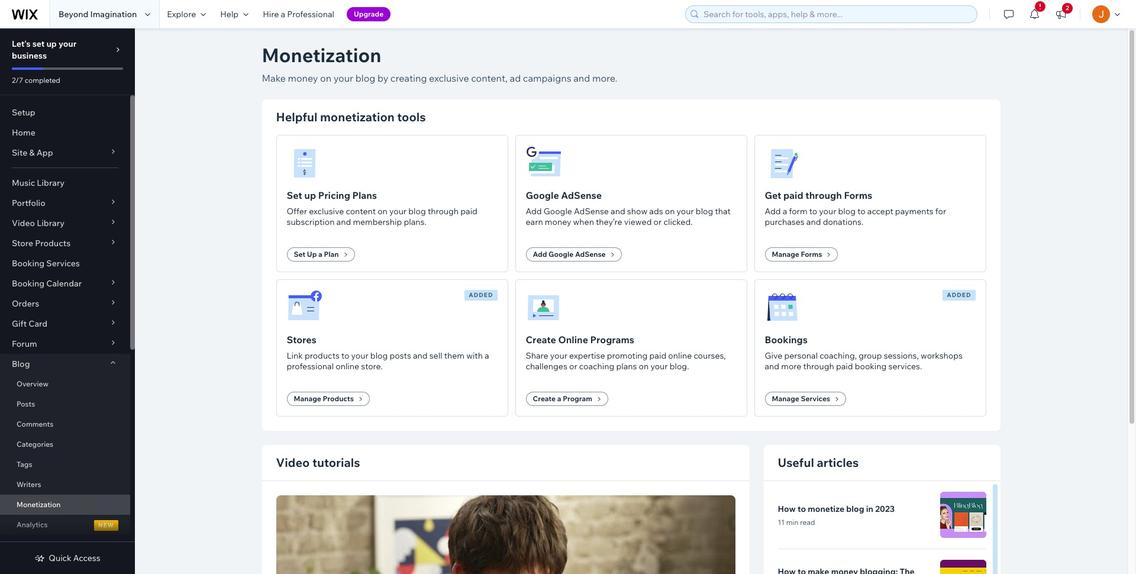 Task type: locate. For each thing, give the bounding box(es) containing it.
manage for link
[[294, 394, 321, 403]]

manage
[[772, 250, 799, 259], [294, 394, 321, 403], [772, 394, 799, 403]]

through right more
[[803, 361, 834, 372]]

monetization inside monetization link
[[17, 500, 61, 509]]

1 horizontal spatial online
[[668, 350, 692, 361]]

quick access
[[49, 553, 100, 563]]

money
[[288, 72, 318, 84], [545, 217, 571, 227]]

added
[[469, 291, 493, 299], [947, 291, 971, 299]]

1 horizontal spatial monetization
[[262, 43, 381, 67]]

add inside get paid through forms add a form to your blog to accept payments for purchases and donations.
[[765, 206, 781, 217]]

0 horizontal spatial exclusive
[[309, 206, 344, 217]]

and left show on the top of the page
[[611, 206, 625, 217]]

through inside set up pricing plans offer exclusive content on your blog through paid subscription and membership plans.
[[428, 206, 459, 217]]

on inside create online programs share your expertise promoting paid online courses, challenges or coaching plans on your blog.
[[639, 361, 649, 372]]

products inside dropdown button
[[35, 238, 71, 249]]

0 vertical spatial up
[[46, 38, 57, 49]]

let's set up your business
[[12, 38, 77, 61]]

help button
[[213, 0, 256, 28]]

1 vertical spatial services
[[801, 394, 830, 403]]

2 vertical spatial adsense
[[575, 250, 606, 259]]

paid left booking
[[836, 361, 853, 372]]

program
[[563, 394, 592, 403]]

promoting
[[607, 350, 648, 361]]

1 vertical spatial exclusive
[[309, 206, 344, 217]]

blog left that
[[696, 206, 713, 217]]

1 horizontal spatial video
[[276, 455, 310, 470]]

manage inside button
[[294, 394, 321, 403]]

membership
[[353, 217, 402, 227]]

adsense inside button
[[575, 250, 606, 259]]

set inside button
[[294, 250, 305, 259]]

blog right 'membership'
[[409, 206, 426, 217]]

1 horizontal spatial forms
[[844, 189, 873, 201]]

site & app button
[[0, 143, 130, 163]]

exclusive down pricing
[[309, 206, 344, 217]]

create online programs share your expertise promoting paid online courses, challenges or coaching plans on your blog.
[[526, 334, 726, 372]]

forms up accept
[[844, 189, 873, 201]]

booking services link
[[0, 253, 130, 273]]

paid inside bookings give personal coaching, group sessions, workshops and more through paid booking services.
[[836, 361, 853, 372]]

google inside button
[[549, 250, 574, 259]]

exclusive inside monetization make money on your blog by creating exclusive content, ad campaigns and more.
[[429, 72, 469, 84]]

online left 'courses,'
[[668, 350, 692, 361]]

1 horizontal spatial services
[[801, 394, 830, 403]]

paid
[[784, 189, 804, 201], [461, 206, 478, 217], [650, 350, 667, 361], [836, 361, 853, 372]]

0 horizontal spatial online
[[336, 361, 359, 372]]

them
[[444, 350, 465, 361]]

2 vertical spatial google
[[549, 250, 574, 259]]

1 vertical spatial library
[[37, 218, 64, 228]]

coaching
[[579, 361, 614, 372]]

groups
[[12, 540, 41, 550]]

Search for tools, apps, help & more... field
[[700, 6, 974, 22]]

through right plans.
[[428, 206, 459, 217]]

0 vertical spatial booking
[[12, 258, 44, 269]]

upgrade
[[354, 9, 384, 18]]

1 horizontal spatial products
[[323, 394, 354, 403]]

0 vertical spatial services
[[46, 258, 80, 269]]

set up offer
[[287, 189, 302, 201]]

your down online
[[550, 350, 568, 361]]

up
[[46, 38, 57, 49], [304, 189, 316, 201]]

0 vertical spatial through
[[806, 189, 842, 201]]

services down more
[[801, 394, 830, 403]]

add down earn
[[533, 250, 547, 259]]

set inside set up pricing plans offer exclusive content on your blog through paid subscription and membership plans.
[[287, 189, 302, 201]]

google right earn
[[544, 206, 572, 217]]

manage for paid
[[772, 250, 799, 259]]

your right 'form'
[[819, 206, 836, 217]]

manage services
[[772, 394, 830, 403]]

quick access button
[[35, 553, 100, 563]]

1 added from the left
[[469, 291, 493, 299]]

your inside get paid through forms add a form to your blog to accept payments for purchases and donations.
[[819, 206, 836, 217]]

1 horizontal spatial up
[[304, 189, 316, 201]]

on right plans
[[639, 361, 649, 372]]

blog inside google adsense add google adsense and show ads on your blog that earn money when they're viewed or clicked.
[[696, 206, 713, 217]]

to up read
[[798, 503, 806, 514]]

challenges
[[526, 361, 567, 372]]

blog left posts
[[370, 350, 388, 361]]

add left when
[[526, 206, 542, 217]]

forms
[[844, 189, 873, 201], [801, 250, 822, 259]]

subscription
[[287, 217, 335, 227]]

forms down purchases
[[801, 250, 822, 259]]

and
[[574, 72, 590, 84], [611, 206, 625, 217], [336, 217, 351, 227], [807, 217, 821, 227], [413, 350, 428, 361], [765, 361, 779, 372]]

exclusive inside set up pricing plans offer exclusive content on your blog through paid subscription and membership plans.
[[309, 206, 344, 217]]

products up the booking services
[[35, 238, 71, 249]]

a right up
[[318, 250, 322, 259]]

access
[[73, 553, 100, 563]]

on
[[320, 72, 331, 84], [378, 206, 388, 217], [665, 206, 675, 217], [639, 361, 649, 372]]

manage down purchases
[[772, 250, 799, 259]]

video library
[[12, 218, 64, 228]]

posts link
[[0, 394, 130, 414]]

11
[[778, 518, 785, 526]]

services up calendar
[[46, 258, 80, 269]]

products inside button
[[323, 394, 354, 403]]

1 horizontal spatial money
[[545, 217, 571, 227]]

products
[[35, 238, 71, 249], [323, 394, 354, 403]]

on right content
[[378, 206, 388, 217]]

a inside stores link products to your blog posts and sell them with a professional online store.
[[485, 350, 489, 361]]

portfolio
[[12, 198, 45, 208]]

booking up orders
[[12, 278, 44, 289]]

booking inside dropdown button
[[12, 278, 44, 289]]

music library link
[[0, 173, 130, 193]]

0 horizontal spatial or
[[569, 361, 577, 372]]

google
[[526, 189, 559, 201], [544, 206, 572, 217], [549, 250, 574, 259]]

manage down more
[[772, 394, 799, 403]]

content
[[346, 206, 376, 217]]

0 horizontal spatial added
[[469, 291, 493, 299]]

2 library from the top
[[37, 218, 64, 228]]

video inside popup button
[[12, 218, 35, 228]]

online left store.
[[336, 361, 359, 372]]

by
[[378, 72, 388, 84]]

1 vertical spatial adsense
[[574, 206, 609, 217]]

completed
[[25, 76, 60, 85]]

library inside popup button
[[37, 218, 64, 228]]

up right 'set'
[[46, 38, 57, 49]]

forms inside get paid through forms add a form to your blog to accept payments for purchases and donations.
[[844, 189, 873, 201]]

create
[[526, 334, 556, 346], [533, 394, 556, 403]]

monetization up analytics
[[17, 500, 61, 509]]

add inside button
[[533, 250, 547, 259]]

create up share at the left
[[526, 334, 556, 346]]

0 vertical spatial products
[[35, 238, 71, 249]]

blog left accept
[[838, 206, 856, 217]]

on inside set up pricing plans offer exclusive content on your blog through paid subscription and membership plans.
[[378, 206, 388, 217]]

on inside monetization make money on your blog by creating exclusive content, ad campaigns and more.
[[320, 72, 331, 84]]

a inside create a program button
[[557, 394, 561, 403]]

2 vertical spatial through
[[803, 361, 834, 372]]

manage forms
[[772, 250, 822, 259]]

gift card
[[12, 318, 47, 329]]

posts
[[17, 399, 35, 408]]

adsense up when
[[561, 189, 602, 201]]

0 vertical spatial exclusive
[[429, 72, 469, 84]]

paid left the blog.
[[650, 350, 667, 361]]

create down challenges
[[533, 394, 556, 403]]

0 vertical spatial video
[[12, 218, 35, 228]]

1 vertical spatial forms
[[801, 250, 822, 259]]

0 vertical spatial create
[[526, 334, 556, 346]]

blog left by
[[355, 72, 375, 84]]

library up portfolio dropdown button
[[37, 178, 65, 188]]

personal
[[784, 350, 818, 361]]

site
[[12, 147, 27, 158]]

blog inside set up pricing plans offer exclusive content on your blog through paid subscription and membership plans.
[[409, 206, 426, 217]]

1 vertical spatial up
[[304, 189, 316, 201]]

to right products
[[341, 350, 349, 361]]

blog inside monetization make money on your blog by creating exclusive content, ad campaigns and more.
[[355, 72, 375, 84]]

1 vertical spatial monetization
[[17, 500, 61, 509]]

to inside how to monetize blog in 2023 11 min read
[[798, 503, 806, 514]]

and left 'sell'
[[413, 350, 428, 361]]

online
[[558, 334, 588, 346]]

0 horizontal spatial forms
[[801, 250, 822, 259]]

tutorials
[[312, 455, 360, 470]]

orders
[[12, 298, 39, 309]]

create inside button
[[533, 394, 556, 403]]

paid right plans.
[[461, 206, 478, 217]]

or right viewed at the right top of the page
[[654, 217, 662, 227]]

ad
[[510, 72, 521, 84]]

or left 'coaching'
[[569, 361, 577, 372]]

adsense left show on the top of the page
[[574, 206, 609, 217]]

0 vertical spatial library
[[37, 178, 65, 188]]

monetization for monetization
[[17, 500, 61, 509]]

library up store products
[[37, 218, 64, 228]]

0 horizontal spatial services
[[46, 258, 80, 269]]

manage down the professional
[[294, 394, 321, 403]]

1 vertical spatial set
[[294, 250, 305, 259]]

paid up 'form'
[[784, 189, 804, 201]]

a right with at the left bottom of the page
[[485, 350, 489, 361]]

create inside create online programs share your expertise promoting paid online courses, challenges or coaching plans on your blog.
[[526, 334, 556, 346]]

manage services button
[[765, 392, 846, 406]]

booking for booking services
[[12, 258, 44, 269]]

a inside get paid through forms add a form to your blog to accept payments for purchases and donations.
[[783, 206, 787, 217]]

1 vertical spatial video
[[276, 455, 310, 470]]

1 vertical spatial through
[[428, 206, 459, 217]]

set left up
[[294, 250, 305, 259]]

on up helpful monetization tools
[[320, 72, 331, 84]]

sidebar element
[[0, 28, 135, 574]]

1 library from the top
[[37, 178, 65, 188]]

exclusive
[[429, 72, 469, 84], [309, 206, 344, 217]]

0 horizontal spatial video
[[12, 218, 35, 228]]

accept
[[867, 206, 893, 217]]

exclusive left the content,
[[429, 72, 469, 84]]

helpful monetization tools
[[276, 109, 426, 124]]

1 horizontal spatial added
[[947, 291, 971, 299]]

0 vertical spatial forms
[[844, 189, 873, 201]]

tags
[[17, 460, 32, 469]]

to
[[809, 206, 817, 217], [858, 206, 866, 217], [341, 350, 349, 361], [798, 503, 806, 514]]

campaigns
[[523, 72, 571, 84]]

blog left the in
[[846, 503, 864, 514]]

0 vertical spatial set
[[287, 189, 302, 201]]

your right 'set'
[[59, 38, 77, 49]]

store products button
[[0, 233, 130, 253]]

0 horizontal spatial up
[[46, 38, 57, 49]]

booking
[[12, 258, 44, 269], [12, 278, 44, 289]]

services inside button
[[801, 394, 830, 403]]

0 vertical spatial monetization
[[262, 43, 381, 67]]

adsense down when
[[575, 250, 606, 259]]

0 vertical spatial money
[[288, 72, 318, 84]]

your left by
[[334, 72, 353, 84]]

booking for booking calendar
[[12, 278, 44, 289]]

blog inside stores link products to your blog posts and sell them with a professional online store.
[[370, 350, 388, 361]]

0 horizontal spatial products
[[35, 238, 71, 249]]

a left 'form'
[[783, 206, 787, 217]]

0 horizontal spatial money
[[288, 72, 318, 84]]

and left more
[[765, 361, 779, 372]]

to inside stores link products to your blog posts and sell them with a professional online store.
[[341, 350, 349, 361]]

tags link
[[0, 455, 130, 475]]

min
[[786, 518, 799, 526]]

added for stores
[[469, 291, 493, 299]]

google down when
[[549, 250, 574, 259]]

video left tutorials
[[276, 455, 310, 470]]

music library
[[12, 178, 65, 188]]

your
[[59, 38, 77, 49], [334, 72, 353, 84], [389, 206, 407, 217], [677, 206, 694, 217], [819, 206, 836, 217], [351, 350, 369, 361], [550, 350, 568, 361], [651, 361, 668, 372]]

your right products
[[351, 350, 369, 361]]

1 vertical spatial create
[[533, 394, 556, 403]]

create a program
[[533, 394, 592, 403]]

and inside stores link products to your blog posts and sell them with a professional online store.
[[413, 350, 428, 361]]

share
[[526, 350, 548, 361]]

gift card button
[[0, 314, 130, 334]]

and left more.
[[574, 72, 590, 84]]

1 vertical spatial booking
[[12, 278, 44, 289]]

your right ads
[[677, 206, 694, 217]]

services for booking services
[[46, 258, 80, 269]]

set up a plan button
[[287, 247, 355, 262]]

store
[[12, 238, 33, 249]]

monetization down professional
[[262, 43, 381, 67]]

writers link
[[0, 475, 130, 495]]

paid inside get paid through forms add a form to your blog to accept payments for purchases and donations.
[[784, 189, 804, 201]]

writers
[[17, 480, 41, 489]]

services inside "sidebar" "element"
[[46, 258, 80, 269]]

2 added from the left
[[947, 291, 971, 299]]

1 vertical spatial money
[[545, 217, 571, 227]]

1 booking from the top
[[12, 258, 44, 269]]

up up offer
[[304, 189, 316, 201]]

they're
[[596, 217, 622, 227]]

up inside set up pricing plans offer exclusive content on your blog through paid subscription and membership plans.
[[304, 189, 316, 201]]

and right purchases
[[807, 217, 821, 227]]

online inside stores link products to your blog posts and sell them with a professional online store.
[[336, 361, 359, 372]]

and down pricing
[[336, 217, 351, 227]]

money right make
[[288, 72, 318, 84]]

0 horizontal spatial monetization
[[17, 500, 61, 509]]

add inside google adsense add google adsense and show ads on your blog that earn money when they're viewed or clicked.
[[526, 206, 542, 217]]

a right 'hire'
[[281, 9, 285, 20]]

on right ads
[[665, 206, 675, 217]]

money right earn
[[545, 217, 571, 227]]

online
[[668, 350, 692, 361], [336, 361, 359, 372]]

video
[[12, 218, 35, 228], [276, 455, 310, 470]]

through up 'form'
[[806, 189, 842, 201]]

monetization inside monetization make money on your blog by creating exclusive content, ad campaigns and more.
[[262, 43, 381, 67]]

more
[[781, 361, 802, 372]]

1 vertical spatial or
[[569, 361, 577, 372]]

add down get
[[765, 206, 781, 217]]

1 horizontal spatial or
[[654, 217, 662, 227]]

video up store
[[12, 218, 35, 228]]

booking down store
[[12, 258, 44, 269]]

show
[[627, 206, 648, 217]]

google up earn
[[526, 189, 559, 201]]

professional
[[287, 361, 334, 372]]

2 booking from the top
[[12, 278, 44, 289]]

your right content
[[389, 206, 407, 217]]

library for music library
[[37, 178, 65, 188]]

form
[[789, 206, 808, 217]]

get
[[765, 189, 781, 201]]

and inside google adsense add google adsense and show ads on your blog that earn money when they're viewed or clicked.
[[611, 206, 625, 217]]

online inside create online programs share your expertise promoting paid online courses, challenges or coaching plans on your blog.
[[668, 350, 692, 361]]

and inside bookings give personal coaching, group sessions, workshops and more through paid booking services.
[[765, 361, 779, 372]]

monetization make money on your blog by creating exclusive content, ad campaigns and more.
[[262, 43, 618, 84]]

overview link
[[0, 374, 130, 394]]

purchases
[[765, 217, 805, 227]]

1 vertical spatial products
[[323, 394, 354, 403]]

a left program at the bottom
[[557, 394, 561, 403]]

1 horizontal spatial exclusive
[[429, 72, 469, 84]]

your inside set up pricing plans offer exclusive content on your blog through paid subscription and membership plans.
[[389, 206, 407, 217]]

products down the professional
[[323, 394, 354, 403]]

0 vertical spatial or
[[654, 217, 662, 227]]



Task type: vqa. For each thing, say whether or not it's contained in the screenshot.
Section in Form
no



Task type: describe. For each thing, give the bounding box(es) containing it.
added for bookings
[[947, 291, 971, 299]]

2/7 completed
[[12, 76, 60, 85]]

manage products
[[294, 394, 354, 403]]

music
[[12, 178, 35, 188]]

and inside set up pricing plans offer exclusive content on your blog through paid subscription and membership plans.
[[336, 217, 351, 227]]

for
[[936, 206, 946, 217]]

set
[[32, 38, 45, 49]]

tools
[[397, 109, 426, 124]]

monetization for monetization make money on your blog by creating exclusive content, ad campaigns and more.
[[262, 43, 381, 67]]

2023
[[875, 503, 895, 514]]

stores link products to your blog posts and sell them with a professional online store.
[[287, 334, 489, 372]]

setup link
[[0, 102, 130, 123]]

to left accept
[[858, 206, 866, 217]]

products for manage products
[[323, 394, 354, 403]]

2/7
[[12, 76, 23, 85]]

your inside let's set up your business
[[59, 38, 77, 49]]

money inside monetization make money on your blog by creating exclusive content, ad campaigns and more.
[[288, 72, 318, 84]]

quick
[[49, 553, 71, 563]]

plans
[[616, 361, 637, 372]]

a inside hire a professional link
[[281, 9, 285, 20]]

create for a
[[533, 394, 556, 403]]

1 vertical spatial google
[[544, 206, 572, 217]]

up
[[307, 250, 317, 259]]

products for store products
[[35, 238, 71, 249]]

library for video library
[[37, 218, 64, 228]]

bookings
[[765, 334, 808, 346]]

explore
[[167, 9, 196, 20]]

your left the blog.
[[651, 361, 668, 372]]

2 button
[[1048, 0, 1074, 28]]

blog button
[[0, 354, 130, 374]]

let's
[[12, 38, 31, 49]]

read
[[800, 518, 815, 526]]

expertise
[[569, 350, 605, 361]]

through inside bookings give personal coaching, group sessions, workshops and more through paid booking services.
[[803, 361, 834, 372]]

google adsense add google adsense and show ads on your blog that earn money when they're viewed or clicked.
[[526, 189, 731, 227]]

forum
[[12, 339, 37, 349]]

blog inside how to monetize blog in 2023 11 min read
[[846, 503, 864, 514]]

to right 'form'
[[809, 206, 817, 217]]

creating
[[391, 72, 427, 84]]

your inside google adsense add google adsense and show ads on your blog that earn money when they're viewed or clicked.
[[677, 206, 694, 217]]

how to monetize blog in 2023 11 min read
[[778, 503, 895, 526]]

useful articles
[[778, 455, 859, 470]]

and inside monetization make money on your blog by creating exclusive content, ad campaigns and more.
[[574, 72, 590, 84]]

setup
[[12, 107, 35, 118]]

plans.
[[404, 217, 427, 227]]

clicked.
[[664, 217, 693, 227]]

forms inside button
[[801, 250, 822, 259]]

video tutorials
[[276, 455, 360, 470]]

or inside create online programs share your expertise promoting paid online courses, challenges or coaching plans on your blog.
[[569, 361, 577, 372]]

0 vertical spatial adsense
[[561, 189, 602, 201]]

up inside let's set up your business
[[46, 38, 57, 49]]

posts
[[390, 350, 411, 361]]

booking services
[[12, 258, 80, 269]]

on inside google adsense add google adsense and show ads on your blog that earn money when they're viewed or clicked.
[[665, 206, 675, 217]]

workshops
[[921, 350, 963, 361]]

upgrade button
[[347, 7, 391, 21]]

earn
[[526, 217, 543, 227]]

groups link
[[0, 535, 130, 555]]

set for up
[[294, 250, 305, 259]]

products
[[305, 350, 340, 361]]

orders button
[[0, 294, 130, 314]]

bookings give personal coaching, group sessions, workshops and more through paid booking services.
[[765, 334, 963, 372]]

in
[[866, 503, 874, 514]]

through inside get paid through forms add a form to your blog to accept payments for purchases and donations.
[[806, 189, 842, 201]]

manage forms button
[[765, 247, 838, 262]]

link
[[287, 350, 303, 361]]

gift
[[12, 318, 27, 329]]

useful
[[778, 455, 814, 470]]

2
[[1066, 4, 1069, 12]]

and inside get paid through forms add a form to your blog to accept payments for purchases and donations.
[[807, 217, 821, 227]]

categories link
[[0, 434, 130, 455]]

articles
[[817, 455, 859, 470]]

or inside google adsense add google adsense and show ads on your blog that earn money when they're viewed or clicked.
[[654, 217, 662, 227]]

paid inside create online programs share your expertise promoting paid online courses, challenges or coaching plans on your blog.
[[650, 350, 667, 361]]

services for manage services
[[801, 394, 830, 403]]

payments
[[895, 206, 934, 217]]

card
[[29, 318, 47, 329]]

manage for give
[[772, 394, 799, 403]]

imagination
[[90, 9, 137, 20]]

store.
[[361, 361, 383, 372]]

helpful
[[276, 109, 317, 124]]

comments
[[17, 420, 53, 428]]

blog inside get paid through forms add a form to your blog to accept payments for purchases and donations.
[[838, 206, 856, 217]]

plans
[[352, 189, 377, 201]]

store products
[[12, 238, 71, 249]]

a inside set up a plan button
[[318, 250, 322, 259]]

analytics
[[17, 520, 48, 529]]

new
[[98, 521, 114, 529]]

courses,
[[694, 350, 726, 361]]

business
[[12, 50, 47, 61]]

plan
[[324, 250, 339, 259]]

services.
[[889, 361, 922, 372]]

overview
[[17, 379, 48, 388]]

monetization
[[320, 109, 395, 124]]

add google adsense
[[533, 250, 606, 259]]

set up pricing plans offer exclusive content on your blog through paid subscription and membership plans.
[[287, 189, 478, 227]]

video for video tutorials
[[276, 455, 310, 470]]

video for video library
[[12, 218, 35, 228]]

how
[[778, 503, 796, 514]]

monetization link
[[0, 495, 130, 515]]

0 vertical spatial google
[[526, 189, 559, 201]]

your inside stores link products to your blog posts and sell them with a professional online store.
[[351, 350, 369, 361]]

home link
[[0, 123, 130, 143]]

app
[[37, 147, 53, 158]]

set for up
[[287, 189, 302, 201]]

portfolio button
[[0, 193, 130, 213]]

create for online
[[526, 334, 556, 346]]

comments link
[[0, 414, 130, 434]]

paid inside set up pricing plans offer exclusive content on your blog through paid subscription and membership plans.
[[461, 206, 478, 217]]

categories
[[17, 440, 53, 449]]

your inside monetization make money on your blog by creating exclusive content, ad campaigns and more.
[[334, 72, 353, 84]]

manage products button
[[287, 392, 370, 406]]

site & app
[[12, 147, 53, 158]]

money inside google adsense add google adsense and show ads on your blog that earn money when they're viewed or clicked.
[[545, 217, 571, 227]]



